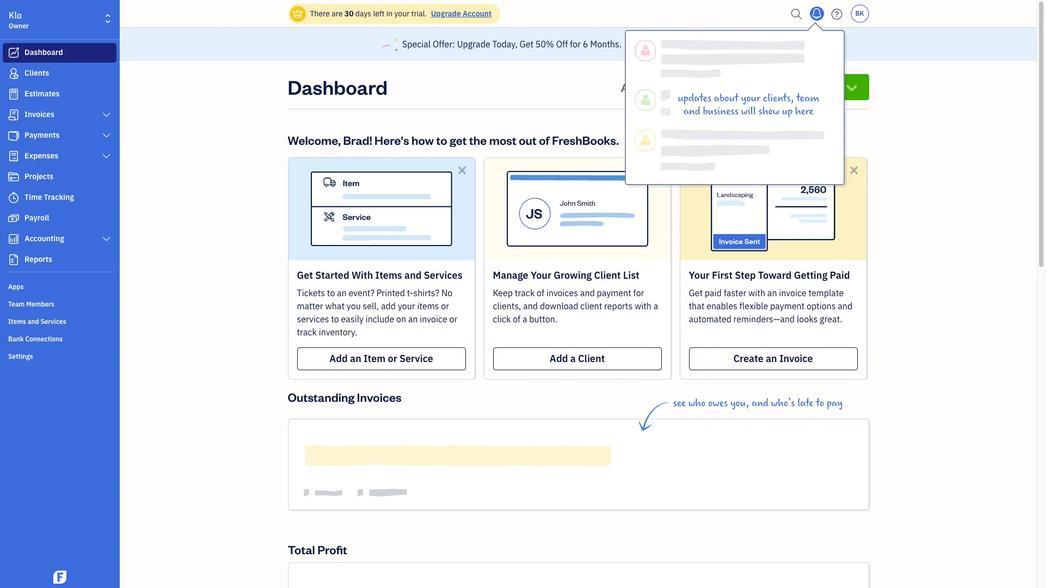 Task type: vqa. For each thing, say whether or not it's contained in the screenshot.
USD field
no



Task type: describe. For each thing, give the bounding box(es) containing it.
team members
[[8, 300, 54, 308]]

your first step toward getting paid
[[689, 269, 850, 281]]

chevron large down image for expenses
[[102, 152, 112, 161]]

go to help image
[[828, 6, 846, 22]]

keep
[[493, 287, 513, 298]]

step
[[735, 269, 756, 281]]

payment inside get paid faster with an invoice template that enables flexible payment options and automated reminders—and looks great.
[[770, 300, 805, 311]]

estimates
[[25, 89, 60, 99]]

invoices inside main element
[[25, 109, 54, 119]]

0 horizontal spatial a
[[523, 313, 527, 324]]

apps link
[[3, 278, 117, 295]]

add a client
[[550, 352, 605, 365]]

who's
[[771, 397, 795, 409]]

6
[[583, 39, 588, 50]]

member
[[679, 79, 724, 95]]

an inside 'link'
[[766, 352, 777, 365]]

you,
[[731, 397, 749, 409]]

total
[[288, 542, 315, 557]]

expenses
[[25, 151, 58, 161]]

total profit
[[288, 542, 347, 557]]

your inside updates about your clients, team and business will show up here
[[741, 92, 761, 105]]

with inside the keep track of invoices and payment for clients, and download client reports with a click of a button.
[[635, 300, 652, 311]]

outstanding invoices
[[288, 389, 402, 404]]

tickets to an event? printed t-shirts? no matter what you sell, add your items or services to easily include on an invoice or track inventory.
[[297, 287, 458, 337]]

get
[[450, 132, 467, 147]]

there
[[310, 9, 330, 19]]

outstanding
[[288, 389, 355, 404]]

create
[[734, 352, 764, 365]]

updates about your clients, team and business will show up here
[[678, 92, 820, 118]]

invoices
[[547, 287, 578, 298]]

time
[[25, 192, 42, 202]]

manage your growing client list
[[493, 269, 640, 281]]

chevrondown image
[[844, 79, 859, 95]]

client
[[581, 300, 602, 311]]

and up "button."
[[523, 300, 538, 311]]

payroll
[[25, 213, 49, 223]]

t-
[[407, 287, 413, 298]]

freshbooks.
[[552, 132, 619, 147]]

add an item or service link
[[297, 347, 466, 370]]

started
[[315, 269, 349, 281]]

and inside updates about your clients, team and business will show up here
[[684, 105, 701, 118]]

bk button
[[851, 4, 869, 23]]

growing
[[554, 269, 592, 281]]

now
[[681, 38, 701, 50]]

no
[[442, 287, 453, 298]]

add a client link
[[493, 347, 662, 370]]

to left 'pay'
[[816, 397, 824, 409]]

here's
[[375, 132, 409, 147]]

service
[[400, 352, 433, 365]]

left
[[373, 9, 385, 19]]

looks
[[797, 313, 818, 324]]

klo owner
[[9, 10, 29, 30]]

upgrade inside upgrade now link
[[640, 38, 679, 50]]

special
[[402, 39, 431, 50]]

1 horizontal spatial a
[[570, 352, 576, 365]]

search image
[[788, 6, 806, 22]]

upgrade now link
[[631, 33, 711, 55]]

50%
[[536, 39, 554, 50]]

off
[[556, 39, 568, 50]]

0 vertical spatial items
[[375, 269, 402, 281]]

clients link
[[3, 64, 117, 83]]

team inside team members "link"
[[8, 300, 25, 308]]

dashboard link
[[3, 43, 117, 63]]

special offer: upgrade today, get 50% off for 6 months.
[[402, 39, 622, 50]]

automated
[[689, 313, 732, 324]]

template
[[809, 287, 844, 298]]

create an invoice link
[[689, 347, 858, 370]]

upgrade right offer:
[[457, 39, 490, 50]]

money image
[[7, 213, 20, 224]]

options
[[807, 300, 836, 311]]

payment image
[[7, 130, 20, 141]]

add an item or service
[[329, 352, 433, 365]]

you
[[347, 300, 361, 311]]

event?
[[349, 287, 375, 298]]

add for add a client
[[550, 352, 568, 365]]

30
[[345, 9, 354, 19]]

pay
[[827, 397, 843, 409]]

an right on
[[408, 313, 418, 324]]

show
[[759, 105, 780, 118]]

out
[[519, 132, 537, 147]]

payment inside the keep track of invoices and payment for clients, and download client reports with a click of a button.
[[597, 287, 631, 298]]

include
[[366, 313, 394, 324]]

toward
[[758, 269, 792, 281]]

chevron large down image for invoices
[[102, 111, 112, 119]]

team inside add team member 'button'
[[646, 79, 676, 95]]

for inside the keep track of invoices and payment for clients, and download client reports with a click of a button.
[[634, 287, 644, 298]]

profit
[[318, 542, 347, 557]]

with inside get paid faster with an invoice template that enables flexible payment options and automated reminders—and looks great.
[[749, 287, 766, 298]]

freshbooks image
[[51, 571, 69, 584]]

item
[[364, 352, 386, 365]]

add for add an item or service
[[329, 352, 348, 365]]

0 vertical spatial of
[[539, 132, 550, 147]]

months.
[[590, 39, 622, 50]]

reminders—and
[[734, 313, 795, 324]]

upgrade right trial.
[[431, 9, 461, 19]]

timer image
[[7, 192, 20, 203]]

services inside main element
[[41, 317, 66, 326]]

welcome,
[[288, 132, 341, 147]]

list
[[623, 269, 640, 281]]

click
[[493, 313, 511, 324]]

get paid faster with an invoice template that enables flexible payment options and automated reminders—and looks great.
[[689, 287, 853, 324]]

project image
[[7, 172, 20, 182]]

welcome, brad! here's how to get the most out of freshbooks.
[[288, 132, 619, 147]]

reports
[[25, 254, 52, 264]]

brad!
[[343, 132, 372, 147]]

and right the you, at the bottom right of page
[[752, 397, 769, 409]]

0 vertical spatial your
[[394, 9, 410, 19]]

dismiss image for your first step toward getting paid
[[848, 164, 861, 176]]

members
[[26, 300, 54, 308]]

2 your from the left
[[689, 269, 710, 281]]

1 your from the left
[[531, 269, 552, 281]]

main element
[[0, 0, 147, 588]]

invoice inside tickets to an event? printed t-shirts? no matter what you sell, add your items or services to easily include on an invoice or track inventory.
[[420, 313, 447, 324]]

and inside items and services link
[[28, 317, 39, 326]]

matter
[[297, 300, 323, 311]]

bank connections
[[8, 335, 63, 343]]



Task type: locate. For each thing, give the bounding box(es) containing it.
0 vertical spatial dashboard
[[25, 47, 63, 57]]

button.
[[529, 313, 558, 324]]

1 vertical spatial get
[[297, 269, 313, 281]]

0 vertical spatial for
[[570, 39, 581, 50]]

the
[[469, 132, 487, 147]]

with right reports
[[635, 300, 652, 311]]

invoices link
[[3, 105, 117, 125]]

0 horizontal spatial clients,
[[493, 300, 521, 311]]

a right reports
[[654, 300, 658, 311]]

connections
[[25, 335, 63, 343]]

add down inventory.
[[329, 352, 348, 365]]

0 vertical spatial clients,
[[763, 92, 794, 105]]

items up bank
[[8, 317, 26, 326]]

trial.
[[411, 9, 427, 19]]

of
[[539, 132, 550, 147], [537, 287, 545, 298], [513, 313, 521, 324]]

invoices up payments
[[25, 109, 54, 119]]

services up the no
[[424, 269, 463, 281]]

estimates link
[[3, 84, 117, 104]]

services up bank connections link
[[41, 317, 66, 326]]

0 horizontal spatial dismiss image
[[652, 164, 665, 176]]

your down "t-"
[[398, 300, 415, 311]]

team
[[646, 79, 676, 95], [8, 300, 25, 308]]

add for add team member
[[621, 79, 644, 95]]

for left 6 in the top right of the page
[[570, 39, 581, 50]]

for down list
[[634, 287, 644, 298]]

up
[[782, 105, 793, 118]]

tickets
[[297, 287, 325, 298]]

1 horizontal spatial for
[[634, 287, 644, 298]]

0 horizontal spatial for
[[570, 39, 581, 50]]

get up tickets
[[297, 269, 313, 281]]

clients, up up
[[763, 92, 794, 105]]

faster
[[724, 287, 747, 298]]

getting
[[794, 269, 828, 281]]

bk
[[856, 9, 864, 17]]

2 vertical spatial of
[[513, 313, 521, 324]]

0 horizontal spatial invoice
[[420, 313, 447, 324]]

chevron large down image inside expenses link
[[102, 152, 112, 161]]

and inside get paid faster with an invoice template that enables flexible payment options and automated reminders—and looks great.
[[838, 300, 853, 311]]

time tracking link
[[3, 188, 117, 207]]

paid
[[830, 269, 850, 281]]

0 vertical spatial services
[[424, 269, 463, 281]]

0 horizontal spatial invoices
[[25, 109, 54, 119]]

1 horizontal spatial payment
[[770, 300, 805, 311]]

your
[[394, 9, 410, 19], [741, 92, 761, 105], [398, 300, 415, 311]]

1 vertical spatial items
[[8, 317, 26, 326]]

an right create
[[766, 352, 777, 365]]

items
[[417, 300, 439, 311]]

1 vertical spatial chevron large down image
[[102, 152, 112, 161]]

here
[[795, 105, 814, 118]]

invoice down "toward"
[[779, 287, 807, 298]]

1 vertical spatial of
[[537, 287, 545, 298]]

are
[[332, 9, 343, 19]]

0 horizontal spatial add
[[329, 352, 348, 365]]

track inside the keep track of invoices and payment for clients, and download client reports with a click of a button.
[[515, 287, 535, 298]]

1 vertical spatial dashboard
[[288, 74, 388, 99]]

and down team members
[[28, 317, 39, 326]]

client down client
[[578, 352, 605, 365]]

1 chevron large down image from the top
[[102, 131, 112, 140]]

2 chevron large down image from the top
[[102, 152, 112, 161]]

chevron large down image inside accounting link
[[102, 235, 112, 243]]

and up client
[[580, 287, 595, 298]]

0 vertical spatial chevron large down image
[[102, 131, 112, 140]]

track inside tickets to an event? printed t-shirts? no matter what you sell, add your items or services to easily include on an invoice or track inventory.
[[297, 327, 317, 337]]

1 horizontal spatial services
[[424, 269, 463, 281]]

2 vertical spatial your
[[398, 300, 415, 311]]

0 vertical spatial invoice
[[779, 287, 807, 298]]

1 horizontal spatial team
[[646, 79, 676, 95]]

payment up reports
[[597, 287, 631, 298]]

invoice image
[[7, 109, 20, 120]]

an inside get paid faster with an invoice template that enables flexible payment options and automated reminders—and looks great.
[[768, 287, 777, 298]]

0 horizontal spatial team
[[8, 300, 25, 308]]

1 vertical spatial a
[[523, 313, 527, 324]]

invoice down items
[[420, 313, 447, 324]]

shirts?
[[413, 287, 440, 298]]

client inside 'add a client' link
[[578, 352, 605, 365]]

1 vertical spatial track
[[297, 327, 317, 337]]

1 horizontal spatial track
[[515, 287, 535, 298]]

and up "t-"
[[405, 269, 422, 281]]

1 vertical spatial for
[[634, 287, 644, 298]]

1 vertical spatial or
[[449, 313, 458, 324]]

1 horizontal spatial get
[[520, 39, 534, 50]]

enables
[[707, 300, 738, 311]]

0 horizontal spatial your
[[531, 269, 552, 281]]

clients
[[25, 68, 49, 78]]

dismiss image
[[652, 164, 665, 176], [848, 164, 861, 176]]

items inside items and services link
[[8, 317, 26, 326]]

0 horizontal spatial payment
[[597, 287, 631, 298]]

reports link
[[3, 250, 117, 270]]

2 dismiss image from the left
[[848, 164, 861, 176]]

1 vertical spatial payment
[[770, 300, 805, 311]]

to up the what
[[327, 287, 335, 298]]

2 vertical spatial get
[[689, 287, 703, 298]]

see who owes you, and who's late to pay
[[673, 397, 843, 409]]

on
[[396, 313, 406, 324]]

add down months.
[[621, 79, 644, 95]]

your up paid
[[689, 269, 710, 281]]

upgrade
[[431, 9, 461, 19], [640, 38, 679, 50], [457, 39, 490, 50]]

0 horizontal spatial track
[[297, 327, 317, 337]]

team left "updates"
[[646, 79, 676, 95]]

get up that
[[689, 287, 703, 298]]

your
[[531, 269, 552, 281], [689, 269, 710, 281]]

services
[[424, 269, 463, 281], [41, 317, 66, 326]]

an
[[337, 287, 347, 298], [768, 287, 777, 298], [408, 313, 418, 324], [350, 352, 361, 365], [766, 352, 777, 365]]

upgrade account link
[[429, 9, 492, 19]]

1 horizontal spatial items
[[375, 269, 402, 281]]

dismiss image
[[456, 164, 469, 176]]

1 horizontal spatial dashboard
[[288, 74, 388, 99]]

0 vertical spatial chevron large down image
[[102, 111, 112, 119]]

0 horizontal spatial dashboard
[[25, 47, 63, 57]]

track down 'services'
[[297, 327, 317, 337]]

an up the what
[[337, 287, 347, 298]]

invoice
[[779, 287, 807, 298], [420, 313, 447, 324]]

download
[[540, 300, 579, 311]]

0 horizontal spatial items
[[8, 317, 26, 326]]

0 vertical spatial team
[[646, 79, 676, 95]]

create an invoice
[[734, 352, 813, 365]]

1 vertical spatial your
[[741, 92, 761, 105]]

bank connections link
[[3, 330, 117, 347]]

0 vertical spatial get
[[520, 39, 534, 50]]

clients, inside updates about your clients, team and business will show up here
[[763, 92, 794, 105]]

of right click
[[513, 313, 521, 324]]

your up will
[[741, 92, 761, 105]]

1 vertical spatial with
[[635, 300, 652, 311]]

crown image
[[292, 8, 304, 19]]

an down "toward"
[[768, 287, 777, 298]]

bank
[[8, 335, 24, 343]]

paid
[[705, 287, 722, 298]]

team down apps
[[8, 300, 25, 308]]

chevron large down image down estimates link
[[102, 111, 112, 119]]

0 vertical spatial client
[[594, 269, 621, 281]]

chevron large down image for payments
[[102, 131, 112, 140]]

0 vertical spatial payment
[[597, 287, 631, 298]]

upgrade now
[[640, 38, 701, 50]]

report image
[[7, 254, 20, 265]]

your right the in
[[394, 9, 410, 19]]

dismiss image for manage your growing client list
[[652, 164, 665, 176]]

and up great.
[[838, 300, 853, 311]]

1 horizontal spatial invoices
[[357, 389, 402, 404]]

add inside 'button'
[[621, 79, 644, 95]]

items and services link
[[3, 313, 117, 329]]

get inside get paid faster with an invoice template that enables flexible payment options and automated reminders—and looks great.
[[689, 287, 703, 298]]

1 horizontal spatial your
[[689, 269, 710, 281]]

1 chevron large down image from the top
[[102, 111, 112, 119]]

0 horizontal spatial get
[[297, 269, 313, 281]]

dashboard image
[[7, 47, 20, 58]]

items
[[375, 269, 402, 281], [8, 317, 26, 326]]

notifications image
[[808, 3, 826, 25]]

estimate image
[[7, 89, 20, 100]]

chevron large down image down payroll link at the top
[[102, 235, 112, 243]]

1 horizontal spatial invoice
[[779, 287, 807, 298]]

0 vertical spatial or
[[441, 300, 449, 311]]

1 dismiss image from the left
[[652, 164, 665, 176]]

payments
[[25, 130, 60, 140]]

accounting
[[25, 234, 64, 243]]

chart image
[[7, 234, 20, 244]]

who
[[689, 397, 706, 409]]

items up printed
[[375, 269, 402, 281]]

2 vertical spatial or
[[388, 352, 397, 365]]

chevron large down image for accounting
[[102, 235, 112, 243]]

1 vertical spatial clients,
[[493, 300, 521, 311]]

expenses link
[[3, 146, 117, 166]]

invoices
[[25, 109, 54, 119], [357, 389, 402, 404]]

of left invoices
[[537, 287, 545, 298]]

0 vertical spatial a
[[654, 300, 658, 311]]

1 vertical spatial invoices
[[357, 389, 402, 404]]

see
[[673, 397, 686, 409]]

0 horizontal spatial with
[[635, 300, 652, 311]]

chevron large down image up "projects" link
[[102, 152, 112, 161]]

add
[[621, 79, 644, 95], [329, 352, 348, 365], [550, 352, 568, 365]]

0 vertical spatial invoices
[[25, 109, 54, 119]]

today,
[[492, 39, 518, 50]]

1 vertical spatial team
[[8, 300, 25, 308]]

get for get started with items and services
[[297, 269, 313, 281]]

2 chevron large down image from the top
[[102, 235, 112, 243]]

with up flexible
[[749, 287, 766, 298]]

1 vertical spatial services
[[41, 317, 66, 326]]

with
[[352, 269, 373, 281]]

or
[[441, 300, 449, 311], [449, 313, 458, 324], [388, 352, 397, 365]]

get
[[520, 39, 534, 50], [297, 269, 313, 281], [689, 287, 703, 298]]

an left item
[[350, 352, 361, 365]]

1 vertical spatial client
[[578, 352, 605, 365]]

1 horizontal spatial clients,
[[763, 92, 794, 105]]

chevron large down image up expenses link at the top left
[[102, 131, 112, 140]]

0 vertical spatial track
[[515, 287, 535, 298]]

manage
[[493, 269, 528, 281]]

get left 50%
[[520, 39, 534, 50]]

clients, inside the keep track of invoices and payment for clients, and download client reports with a click of a button.
[[493, 300, 521, 311]]

2 horizontal spatial add
[[621, 79, 644, 95]]

payment up looks on the right of the page
[[770, 300, 805, 311]]

to left 'get'
[[436, 132, 447, 147]]

2 vertical spatial a
[[570, 352, 576, 365]]

to down the what
[[331, 313, 339, 324]]

payment
[[597, 287, 631, 298], [770, 300, 805, 311]]

track right keep in the left of the page
[[515, 287, 535, 298]]

great.
[[820, 313, 843, 324]]

most
[[489, 132, 517, 147]]

1 horizontal spatial add
[[550, 352, 568, 365]]

2 horizontal spatial get
[[689, 287, 703, 298]]

1 horizontal spatial with
[[749, 287, 766, 298]]

client left list
[[594, 269, 621, 281]]

0 horizontal spatial services
[[41, 317, 66, 326]]

expense image
[[7, 151, 20, 162]]

apps
[[8, 283, 24, 291]]

add team member button
[[611, 74, 734, 100]]

about
[[714, 92, 739, 105]]

track
[[515, 287, 535, 298], [297, 327, 317, 337]]

keep track of invoices and payment for clients, and download client reports with a click of a button.
[[493, 287, 658, 324]]

klo
[[9, 10, 22, 21]]

dashboard inside main element
[[25, 47, 63, 57]]

your inside tickets to an event? printed t-shirts? no matter what you sell, add your items or services to easily include on an invoice or track inventory.
[[398, 300, 415, 311]]

owner
[[9, 22, 29, 30]]

chevron large down image inside payments "link"
[[102, 131, 112, 140]]

a left "button."
[[523, 313, 527, 324]]

get for get paid faster with an invoice template that enables flexible payment options and automated reminders—and looks great.
[[689, 287, 703, 298]]

tracking
[[44, 192, 74, 202]]

chevron large down image
[[102, 131, 112, 140], [102, 152, 112, 161]]

invoice inside get paid faster with an invoice template that enables flexible payment options and automated reminders—and looks great.
[[779, 287, 807, 298]]

in
[[386, 9, 393, 19]]

1 vertical spatial invoice
[[420, 313, 447, 324]]

a
[[654, 300, 658, 311], [523, 313, 527, 324], [570, 352, 576, 365]]

for
[[570, 39, 581, 50], [634, 287, 644, 298]]

payments link
[[3, 126, 117, 145]]

first
[[712, 269, 733, 281]]

and down "updates"
[[684, 105, 701, 118]]

1 vertical spatial chevron large down image
[[102, 235, 112, 243]]

invoices down add an item or service link
[[357, 389, 402, 404]]

2 horizontal spatial a
[[654, 300, 658, 311]]

offer:
[[433, 39, 455, 50]]

there are 30 days left in your trial. upgrade account
[[310, 9, 492, 19]]

upgrade left now
[[640, 38, 679, 50]]

add down "button."
[[550, 352, 568, 365]]

team members link
[[3, 296, 117, 312]]

chevron large down image
[[102, 111, 112, 119], [102, 235, 112, 243]]

1 horizontal spatial dismiss image
[[848, 164, 861, 176]]

clients, down keep in the left of the page
[[493, 300, 521, 311]]

a down the keep track of invoices and payment for clients, and download client reports with a click of a button.
[[570, 352, 576, 365]]

0 vertical spatial with
[[749, 287, 766, 298]]

services
[[297, 313, 329, 324]]

client image
[[7, 68, 20, 79]]

of right out
[[539, 132, 550, 147]]

your up invoices
[[531, 269, 552, 281]]

flexible
[[740, 300, 768, 311]]

business
[[703, 105, 739, 118]]



